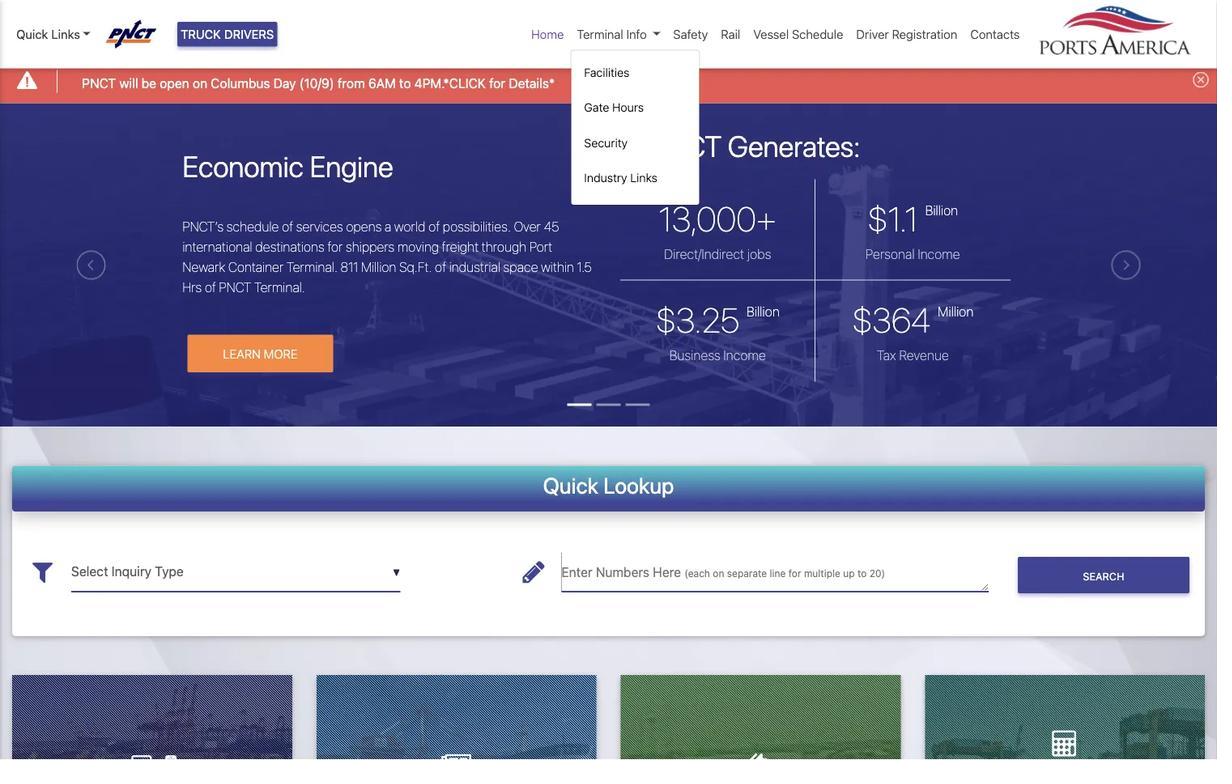 Task type: describe. For each thing, give the bounding box(es) containing it.
security
[[584, 136, 628, 150]]

moving
[[398, 239, 439, 255]]

1 vertical spatial terminal.
[[254, 280, 305, 295]]

$3.25 billion
[[656, 300, 780, 340]]

services
[[296, 219, 343, 234]]

port
[[530, 239, 553, 255]]

of up destinations
[[282, 219, 293, 234]]

6am
[[368, 75, 396, 91]]

million inside $364 million
[[938, 304, 974, 319]]

jobs
[[748, 246, 772, 262]]

terminal info
[[577, 27, 647, 41]]

personal
[[866, 246, 915, 262]]

world
[[395, 219, 426, 234]]

search button
[[1018, 558, 1190, 594]]

home
[[531, 27, 564, 41]]

tax revenue
[[877, 348, 949, 363]]

income for $3.25
[[724, 348, 766, 363]]

pnct's schedule of services opens a world of possibilities.                                 over 45 international destinations for shippers moving freight through port newark container terminal.                                 811 million sq.ft. of industrial space within 1.5 hrs of pnct terminal.
[[183, 219, 592, 295]]

schedule
[[227, 219, 279, 234]]

tax
[[877, 348, 896, 363]]

industry
[[584, 171, 627, 185]]

(10/9)
[[300, 75, 334, 91]]

info
[[627, 27, 647, 41]]

will
[[119, 75, 138, 91]]

$3.25
[[656, 300, 740, 340]]

20)
[[870, 568, 885, 580]]

billion for $1.1
[[926, 203, 959, 218]]

pnct will be open on columbus day (10/9) from 6am to 4pm.*click for details* link
[[82, 73, 555, 93]]

for inside alert
[[489, 75, 506, 91]]

line
[[770, 568, 786, 580]]

▼
[[393, 567, 400, 579]]

quick links
[[16, 27, 80, 41]]

numbers
[[596, 565, 650, 580]]

freight
[[442, 239, 479, 255]]

quick links link
[[16, 25, 90, 43]]

multiple
[[804, 568, 841, 580]]

learn more
[[223, 347, 298, 361]]

13,000+
[[659, 199, 777, 239]]

driver registration link
[[850, 19, 964, 50]]

terminal
[[577, 27, 624, 41]]

industry links link
[[578, 163, 693, 193]]

$1.1
[[868, 199, 918, 239]]

to for 4pm.*click
[[399, 75, 411, 91]]

links for industry links
[[630, 171, 658, 185]]

gate
[[584, 100, 609, 114]]

0 vertical spatial terminal.
[[287, 260, 338, 275]]

home link
[[525, 19, 571, 50]]

be
[[142, 75, 156, 91]]

opens
[[346, 219, 382, 234]]

$364 million
[[852, 300, 974, 340]]

1.5
[[577, 260, 592, 275]]

safety
[[673, 27, 708, 41]]

from
[[338, 75, 365, 91]]

contacts link
[[964, 19, 1027, 50]]

vessel schedule
[[754, 27, 844, 41]]

lookup
[[604, 473, 674, 499]]

security link
[[578, 128, 693, 158]]

newark
[[183, 260, 225, 275]]

business income
[[670, 348, 766, 363]]

up
[[844, 568, 855, 580]]

enter
[[562, 565, 593, 580]]

shippers
[[346, 239, 395, 255]]

engine
[[310, 149, 394, 184]]

space
[[503, 260, 538, 275]]

day
[[274, 75, 296, 91]]

possibilities.
[[443, 219, 511, 234]]

facilities
[[584, 65, 630, 79]]

a
[[385, 219, 392, 234]]

13,000+ direct/indirect jobs
[[659, 199, 777, 262]]

close image
[[1193, 72, 1209, 88]]

4pm.*click
[[414, 75, 486, 91]]

truck drivers link
[[177, 22, 277, 47]]

hours
[[612, 100, 644, 114]]

open
[[160, 75, 189, 91]]

more
[[264, 347, 298, 361]]

industry links
[[584, 171, 658, 185]]

gate hours link
[[578, 92, 693, 123]]

learn more button
[[187, 335, 333, 373]]

industrial
[[449, 260, 501, 275]]

learn
[[223, 347, 261, 361]]

search
[[1083, 570, 1125, 582]]

pnct inside pnct's schedule of services opens a world of possibilities.                                 over 45 international destinations for shippers moving freight through port newark container terminal.                                 811 million sq.ft. of industrial space within 1.5 hrs of pnct terminal.
[[219, 280, 251, 295]]



Task type: vqa. For each thing, say whether or not it's contained in the screenshot.


Task type: locate. For each thing, give the bounding box(es) containing it.
1 horizontal spatial quick
[[543, 473, 599, 499]]

vessel
[[754, 27, 789, 41]]

1 horizontal spatial income
[[918, 246, 960, 262]]

on right open
[[193, 75, 207, 91]]

0 vertical spatial links
[[51, 27, 80, 41]]

on for (each
[[713, 568, 725, 580]]

billion down jobs
[[747, 304, 780, 319]]

0 horizontal spatial for
[[328, 239, 343, 255]]

1 horizontal spatial billion
[[926, 203, 959, 218]]

terminal info link
[[571, 19, 667, 50]]

driver
[[857, 27, 889, 41]]

billion inside $1.1 billion
[[926, 203, 959, 218]]

0 horizontal spatial links
[[51, 27, 80, 41]]

billion inside $3.25 billion
[[747, 304, 780, 319]]

to
[[399, 75, 411, 91], [858, 568, 867, 580]]

of right world
[[429, 219, 440, 234]]

terminal. down container
[[254, 280, 305, 295]]

links
[[51, 27, 80, 41], [630, 171, 658, 185]]

for inside enter numbers here (each on separate line for multiple up to 20)
[[789, 568, 802, 580]]

pnct down container
[[219, 280, 251, 295]]

pnct for pnct generates:
[[649, 128, 722, 163]]

mobile image
[[165, 752, 177, 761]]

revenue
[[899, 348, 949, 363]]

terminal.
[[287, 260, 338, 275], [254, 280, 305, 295]]

pnct will be open on columbus day (10/9) from 6am to 4pm.*click for details* alert
[[0, 60, 1218, 103]]

1 vertical spatial pnct
[[649, 128, 722, 163]]

pnct for pnct will be open on columbus day (10/9) from 6am to 4pm.*click for details*
[[82, 75, 116, 91]]

over
[[514, 219, 541, 234]]

million up revenue in the right top of the page
[[938, 304, 974, 319]]

to inside enter numbers here (each on separate line for multiple up to 20)
[[858, 568, 867, 580]]

registration
[[892, 27, 958, 41]]

1 horizontal spatial on
[[713, 568, 725, 580]]

within
[[541, 260, 574, 275]]

for up 811 in the top of the page
[[328, 239, 343, 255]]

of right sq.ft.
[[435, 260, 446, 275]]

income down $1.1 billion at the right top of page
[[918, 246, 960, 262]]

1 vertical spatial for
[[328, 239, 343, 255]]

0 horizontal spatial billion
[[747, 304, 780, 319]]

1 vertical spatial million
[[938, 304, 974, 319]]

1 horizontal spatial to
[[858, 568, 867, 580]]

of
[[282, 219, 293, 234], [429, 219, 440, 234], [435, 260, 446, 275], [205, 280, 216, 295]]

(each
[[685, 568, 710, 580]]

pnct left will
[[82, 75, 116, 91]]

on inside enter numbers here (each on separate line for multiple up to 20)
[[713, 568, 725, 580]]

$364
[[852, 300, 931, 340]]

rail link
[[715, 19, 747, 50]]

pnct's
[[183, 219, 224, 234]]

pnct inside pnct will be open on columbus day (10/9) from 6am to 4pm.*click for details* link
[[82, 75, 116, 91]]

on right (each
[[713, 568, 725, 580]]

0 vertical spatial billion
[[926, 203, 959, 218]]

$1.1 billion
[[868, 199, 959, 239]]

pnct generates:
[[649, 128, 861, 163]]

to for 20)
[[858, 568, 867, 580]]

for
[[489, 75, 506, 91], [328, 239, 343, 255], [789, 568, 802, 580]]

billion right $1.1
[[926, 203, 959, 218]]

facilities link
[[578, 57, 693, 88]]

quick for quick links
[[16, 27, 48, 41]]

1 vertical spatial income
[[724, 348, 766, 363]]

1 horizontal spatial for
[[489, 75, 506, 91]]

income down $3.25 billion
[[724, 348, 766, 363]]

sq.ft.
[[399, 260, 432, 275]]

2 horizontal spatial for
[[789, 568, 802, 580]]

0 horizontal spatial income
[[724, 348, 766, 363]]

0 vertical spatial pnct
[[82, 75, 116, 91]]

0 horizontal spatial on
[[193, 75, 207, 91]]

welcome to port newmark container terminal image
[[0, 103, 1218, 518]]

international
[[183, 239, 252, 255]]

1 vertical spatial billion
[[747, 304, 780, 319]]

2 vertical spatial pnct
[[219, 280, 251, 295]]

0 vertical spatial million
[[361, 260, 396, 275]]

million down shippers
[[361, 260, 396, 275]]

2 vertical spatial for
[[789, 568, 802, 580]]

0 vertical spatial quick
[[16, 27, 48, 41]]

0 vertical spatial to
[[399, 75, 411, 91]]

1 vertical spatial quick
[[543, 473, 599, 499]]

terminal. down destinations
[[287, 260, 338, 275]]

pnct
[[82, 75, 116, 91], [649, 128, 722, 163], [219, 280, 251, 295]]

to right up
[[858, 568, 867, 580]]

1 horizontal spatial million
[[938, 304, 974, 319]]

contacts
[[971, 27, 1020, 41]]

pnct up industry links link
[[649, 128, 722, 163]]

None text field
[[71, 553, 400, 592]]

1 vertical spatial links
[[630, 171, 658, 185]]

1 vertical spatial to
[[858, 568, 867, 580]]

0 vertical spatial on
[[193, 75, 207, 91]]

1 vertical spatial on
[[713, 568, 725, 580]]

billion for $3.25
[[747, 304, 780, 319]]

through
[[482, 239, 527, 255]]

economic engine
[[183, 149, 394, 184]]

0 horizontal spatial million
[[361, 260, 396, 275]]

here
[[653, 565, 681, 580]]

personal income
[[866, 246, 960, 262]]

schedule
[[792, 27, 844, 41]]

destinations
[[255, 239, 325, 255]]

quick for quick lookup
[[543, 473, 599, 499]]

hrs
[[183, 280, 202, 295]]

truck drivers
[[181, 27, 274, 41]]

for left details*
[[489, 75, 506, 91]]

direct/indirect
[[664, 246, 745, 262]]

rail
[[721, 27, 741, 41]]

vessel schedule link
[[747, 19, 850, 50]]

links for quick links
[[51, 27, 80, 41]]

0 horizontal spatial pnct
[[82, 75, 116, 91]]

quick lookup
[[543, 473, 674, 499]]

income
[[918, 246, 960, 262], [724, 348, 766, 363]]

0 horizontal spatial to
[[399, 75, 411, 91]]

container
[[228, 260, 284, 275]]

0 horizontal spatial quick
[[16, 27, 48, 41]]

columbus
[[211, 75, 270, 91]]

of right hrs
[[205, 280, 216, 295]]

1 horizontal spatial links
[[630, 171, 658, 185]]

None text field
[[562, 553, 989, 592]]

1 horizontal spatial pnct
[[219, 280, 251, 295]]

safety link
[[667, 19, 715, 50]]

business
[[670, 348, 721, 363]]

pnct will be open on columbus day (10/9) from 6am to 4pm.*click for details*
[[82, 75, 555, 91]]

driver registration
[[857, 27, 958, 41]]

0 vertical spatial income
[[918, 246, 960, 262]]

0 vertical spatial for
[[489, 75, 506, 91]]

drivers
[[224, 27, 274, 41]]

enter numbers here (each on separate line for multiple up to 20)
[[562, 565, 885, 580]]

details*
[[509, 75, 555, 91]]

for right line
[[789, 568, 802, 580]]

to right 6am
[[399, 75, 411, 91]]

for inside pnct's schedule of services opens a world of possibilities.                                 over 45 international destinations for shippers moving freight through port newark container terminal.                                 811 million sq.ft. of industrial space within 1.5 hrs of pnct terminal.
[[328, 239, 343, 255]]

generates:
[[728, 128, 861, 163]]

on inside alert
[[193, 75, 207, 91]]

billion
[[926, 203, 959, 218], [747, 304, 780, 319]]

truck
[[181, 27, 221, 41]]

811
[[341, 260, 358, 275]]

2 horizontal spatial pnct
[[649, 128, 722, 163]]

economic
[[183, 149, 304, 184]]

separate
[[727, 568, 767, 580]]

on for open
[[193, 75, 207, 91]]

million inside pnct's schedule of services opens a world of possibilities.                                 over 45 international destinations for shippers moving freight through port newark container terminal.                                 811 million sq.ft. of industrial space within 1.5 hrs of pnct terminal.
[[361, 260, 396, 275]]

income for $1.1
[[918, 246, 960, 262]]

to inside pnct will be open on columbus day (10/9) from 6am to 4pm.*click for details* link
[[399, 75, 411, 91]]



